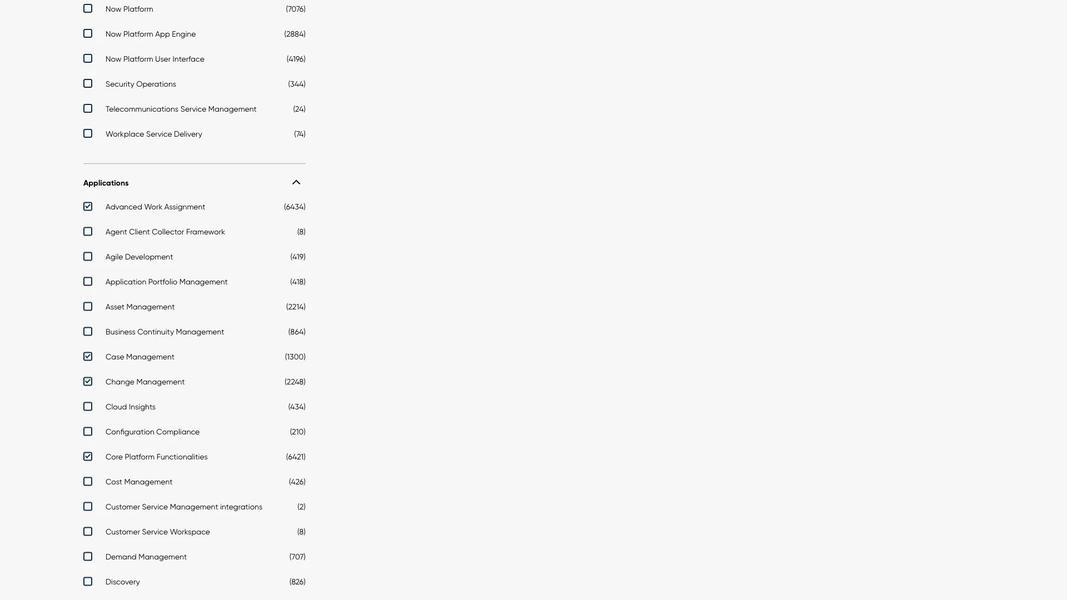 Task type: describe. For each thing, give the bounding box(es) containing it.
(864)
[[289, 328, 306, 337]]

(8) for agent client collector framework
[[297, 227, 306, 237]]

now for now platform user interface
[[106, 54, 122, 64]]

(2248)
[[285, 378, 306, 387]]

application
[[106, 277, 146, 287]]

app
[[155, 29, 170, 39]]

advanced work assignment
[[106, 202, 205, 212]]

configuration
[[106, 428, 155, 437]]

cloud insights
[[106, 403, 156, 412]]

now for now platform
[[106, 4, 122, 14]]

(74)
[[294, 129, 306, 139]]

(418)
[[290, 277, 306, 287]]

workplace
[[106, 129, 144, 139]]

framework
[[186, 227, 225, 237]]

(2884)
[[284, 29, 306, 39]]

case
[[106, 353, 124, 362]]

core platform functionalities
[[106, 453, 208, 462]]

service for telecommunications service management
[[181, 104, 207, 114]]

assignment
[[165, 202, 205, 212]]

cloud
[[106, 403, 127, 412]]

demand
[[106, 553, 137, 562]]

insights
[[129, 403, 156, 412]]

agent client collector framework
[[106, 227, 225, 237]]

(707)
[[290, 553, 306, 562]]

security operations
[[106, 79, 176, 89]]

asset management
[[106, 303, 175, 312]]

applications
[[83, 178, 129, 188]]

customer for customer service workspace
[[106, 528, 140, 537]]

(1300)
[[285, 353, 306, 362]]

(6421)
[[286, 453, 306, 462]]

platform for core platform functionalities
[[125, 453, 155, 462]]

change
[[106, 378, 135, 387]]

change management
[[106, 378, 185, 387]]

asset
[[106, 303, 125, 312]]

work
[[144, 202, 163, 212]]

(7076)
[[286, 4, 306, 14]]

discovery
[[106, 578, 140, 587]]

case management
[[106, 353, 175, 362]]

(6434)
[[284, 202, 306, 212]]

telecommunications
[[106, 104, 179, 114]]

now for now platform app engine
[[106, 29, 122, 39]]

integrations
[[220, 503, 263, 512]]

customer service management integrations
[[106, 503, 263, 512]]

customer for customer service management integrations
[[106, 503, 140, 512]]

agent
[[106, 227, 127, 237]]



Task type: vqa. For each thing, say whether or not it's contained in the screenshot.
the bottom Critical
no



Task type: locate. For each thing, give the bounding box(es) containing it.
service for customer service workspace
[[142, 528, 168, 537]]

security
[[106, 79, 134, 89]]

now platform
[[106, 4, 153, 14]]

customer down cost
[[106, 503, 140, 512]]

platform left the app
[[123, 29, 153, 39]]

3 now from the top
[[106, 54, 122, 64]]

1 vertical spatial now
[[106, 29, 122, 39]]

service for workplace service delivery
[[146, 129, 172, 139]]

None checkbox
[[83, 4, 306, 16], [83, 29, 306, 41], [83, 79, 306, 91], [83, 104, 306, 117], [83, 129, 306, 142], [83, 202, 306, 215], [83, 252, 306, 265], [83, 277, 306, 290], [83, 378, 306, 390], [83, 428, 306, 440], [83, 478, 306, 490], [83, 503, 306, 515], [83, 4, 306, 16], [83, 29, 306, 41], [83, 79, 306, 91], [83, 104, 306, 117], [83, 129, 306, 142], [83, 202, 306, 215], [83, 252, 306, 265], [83, 277, 306, 290], [83, 378, 306, 390], [83, 428, 306, 440], [83, 478, 306, 490], [83, 503, 306, 515]]

0 vertical spatial customer
[[106, 503, 140, 512]]

workplace service delivery
[[106, 129, 202, 139]]

2 (8) from the top
[[297, 528, 306, 537]]

cost
[[106, 478, 122, 487]]

(2214)
[[286, 303, 306, 312]]

now up security
[[106, 54, 122, 64]]

0 vertical spatial now
[[106, 4, 122, 14]]

(826)
[[290, 578, 306, 587]]

1 vertical spatial customer
[[106, 528, 140, 537]]

platform
[[123, 4, 153, 14], [123, 29, 153, 39], [123, 54, 153, 64], [125, 453, 155, 462]]

(426)
[[289, 478, 306, 487]]

portfolio
[[148, 277, 178, 287]]

operations
[[136, 79, 176, 89]]

cost management
[[106, 478, 173, 487]]

customer up demand
[[106, 528, 140, 537]]

(8) down (2)
[[297, 528, 306, 537]]

(210)
[[290, 428, 306, 437]]

business continuity management
[[106, 328, 224, 337]]

telecommunications service management
[[106, 104, 257, 114]]

service for customer service management integrations
[[142, 503, 168, 512]]

(4196)
[[287, 54, 306, 64]]

now platform user interface
[[106, 54, 205, 64]]

(2)
[[298, 503, 306, 512]]

workspace
[[170, 528, 210, 537]]

advanced
[[106, 202, 142, 212]]

service left delivery
[[146, 129, 172, 139]]

1 vertical spatial (8)
[[297, 528, 306, 537]]

customer service workspace
[[106, 528, 210, 537]]

now down now platform
[[106, 29, 122, 39]]

customer
[[106, 503, 140, 512], [106, 528, 140, 537]]

user
[[155, 54, 171, 64]]

configuration compliance
[[106, 428, 200, 437]]

platform left the "user"
[[123, 54, 153, 64]]

functionalities
[[157, 453, 208, 462]]

compliance
[[156, 428, 200, 437]]

(8) for customer service workspace
[[297, 528, 306, 537]]

service up delivery
[[181, 104, 207, 114]]

2 customer from the top
[[106, 528, 140, 537]]

collector
[[152, 227, 184, 237]]

core
[[106, 453, 123, 462]]

business
[[106, 328, 136, 337]]

2 vertical spatial now
[[106, 54, 122, 64]]

agile
[[106, 252, 123, 262]]

now up now platform app engine on the left of the page
[[106, 4, 122, 14]]

(8)
[[297, 227, 306, 237], [297, 528, 306, 537]]

agile development
[[106, 252, 173, 262]]

demand management
[[106, 553, 187, 562]]

application portfolio management
[[106, 277, 228, 287]]

(434)
[[288, 403, 306, 412]]

None checkbox
[[83, 54, 306, 66], [83, 227, 306, 240], [83, 303, 306, 315], [83, 328, 306, 340], [83, 353, 306, 365], [83, 403, 306, 415], [83, 453, 306, 465], [83, 528, 306, 540], [83, 553, 306, 565], [83, 578, 306, 590], [83, 54, 306, 66], [83, 227, 306, 240], [83, 303, 306, 315], [83, 328, 306, 340], [83, 353, 306, 365], [83, 403, 306, 415], [83, 453, 306, 465], [83, 528, 306, 540], [83, 553, 306, 565], [83, 578, 306, 590]]

1 (8) from the top
[[297, 227, 306, 237]]

continuity
[[138, 328, 174, 337]]

platform up now platform app engine on the left of the page
[[123, 4, 153, 14]]

1 customer from the top
[[106, 503, 140, 512]]

(344)
[[288, 79, 306, 89]]

development
[[125, 252, 173, 262]]

1 now from the top
[[106, 4, 122, 14]]

(24)
[[293, 104, 306, 114]]

platform up cost management
[[125, 453, 155, 462]]

(8) up the (419)
[[297, 227, 306, 237]]

2 now from the top
[[106, 29, 122, 39]]

management
[[208, 104, 257, 114], [179, 277, 228, 287], [127, 303, 175, 312], [176, 328, 224, 337], [126, 353, 175, 362], [137, 378, 185, 387], [124, 478, 173, 487], [170, 503, 218, 512], [139, 553, 187, 562]]

service up customer service workspace
[[142, 503, 168, 512]]

platform for now platform app engine
[[123, 29, 153, 39]]

now platform app engine
[[106, 29, 196, 39]]

now
[[106, 4, 122, 14], [106, 29, 122, 39], [106, 54, 122, 64]]

service up demand management on the bottom
[[142, 528, 168, 537]]

client
[[129, 227, 150, 237]]

platform for now platform
[[123, 4, 153, 14]]

service
[[181, 104, 207, 114], [146, 129, 172, 139], [142, 503, 168, 512], [142, 528, 168, 537]]

engine
[[172, 29, 196, 39]]

(419)
[[291, 252, 306, 262]]

interface
[[173, 54, 205, 64]]

platform for now platform user interface
[[123, 54, 153, 64]]

delivery
[[174, 129, 202, 139]]

0 vertical spatial (8)
[[297, 227, 306, 237]]



